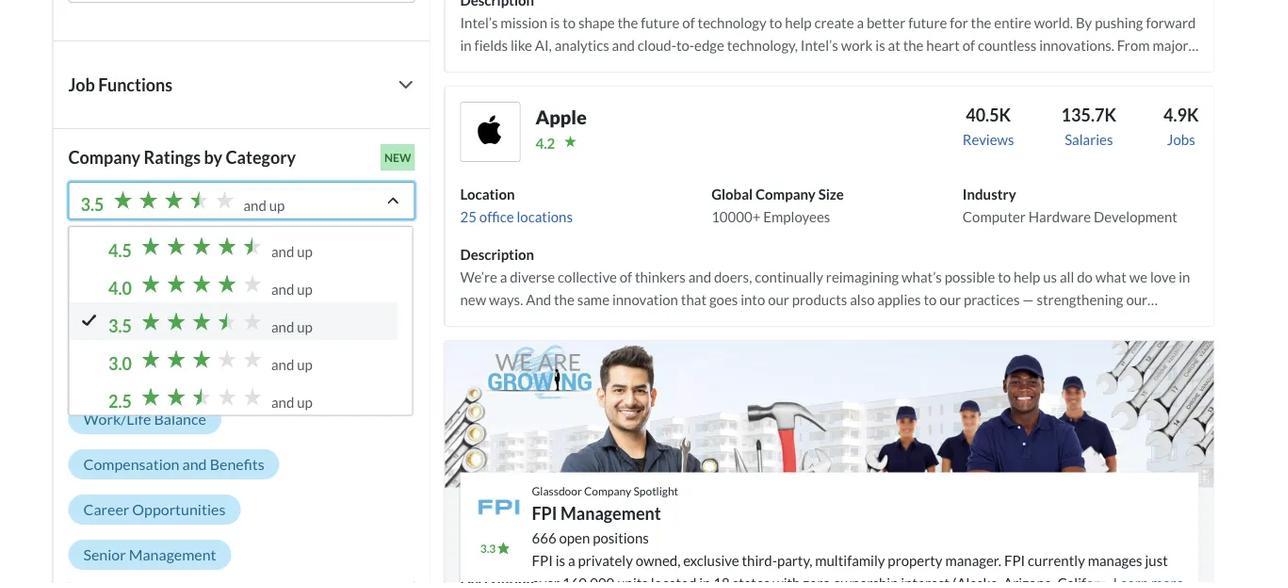 Task type: describe. For each thing, give the bounding box(es) containing it.
opportunities
[[132, 500, 226, 519]]

apple image
[[460, 102, 521, 162]]

size
[[819, 186, 844, 203]]

4.5
[[108, 240, 131, 261]]

description
[[460, 246, 534, 263]]

work/life balance
[[83, 410, 206, 428]]

global
[[712, 186, 753, 203]]

and up inside 3.5 "option"
[[271, 318, 312, 335]]

location 25 office locations
[[460, 186, 573, 225]]

industry
[[963, 186, 1016, 203]]

spotlight
[[634, 485, 679, 498]]

10000+
[[712, 208, 761, 225]]

4.0
[[108, 278, 131, 299]]

career opportunities button
[[68, 495, 241, 525]]

135.7k salaries
[[1062, 105, 1117, 148]]

culture & values
[[83, 365, 194, 383]]

workplace
[[68, 324, 136, 341]]

career
[[83, 500, 129, 519]]

1)
[[143, 234, 155, 251]]

job functions
[[68, 74, 173, 95]]

diversity & inclusion button
[[217, 359, 383, 389]]

new
[[384, 150, 411, 164]]

senior management button
[[68, 540, 231, 570]]

and inside button
[[182, 455, 207, 473]]

locations
[[517, 208, 573, 225]]

& for culture
[[137, 365, 147, 383]]

only
[[113, 234, 140, 251]]

overall rating button
[[68, 268, 193, 299]]

0 vertical spatial company
[[68, 147, 140, 168]]

0 vertical spatial ratings
[[144, 147, 201, 168]]

up inside 3.5 "option"
[[297, 318, 312, 335]]

0 vertical spatial 3.5
[[81, 194, 104, 215]]

values
[[150, 365, 194, 383]]

list box containing 3.5
[[68, 182, 415, 416]]

25
[[460, 208, 477, 225]]

(select
[[68, 234, 110, 251]]

positions
[[593, 529, 649, 546]]

global company size 10000+ employees
[[712, 186, 844, 225]]

workplace factor ratings
[[68, 324, 228, 341]]

& for diversity
[[295, 365, 306, 383]]

3.5 option
[[69, 302, 397, 341]]

25 office locations link
[[460, 208, 573, 225]]

company for fpi
[[584, 485, 632, 498]]

apple
[[536, 105, 587, 128]]

overall rating
[[83, 274, 178, 293]]

company ratings by category
[[68, 147, 296, 168]]

rating
[[135, 274, 178, 293]]

compensation and benefits button
[[68, 449, 280, 480]]

functions
[[98, 74, 173, 95]]

40.5k
[[966, 105, 1011, 125]]

666
[[532, 529, 557, 546]]

3.0
[[108, 353, 131, 374]]

compensation
[[83, 455, 180, 473]]

employees
[[764, 208, 830, 225]]

balance
[[154, 410, 206, 428]]

inclusion
[[309, 365, 368, 383]]

and inside 3.5 "option"
[[271, 318, 294, 335]]



Task type: vqa. For each thing, say whether or not it's contained in the screenshot.
CULTURE
yes



Task type: locate. For each thing, give the bounding box(es) containing it.
1 & from the left
[[137, 365, 147, 383]]

salaries
[[1065, 131, 1113, 148]]

glassdoor
[[532, 485, 582, 498]]

senior
[[83, 546, 126, 564]]

company down job functions
[[68, 147, 140, 168]]

industry computer hardware development
[[963, 186, 1178, 225]]

management inside glassdoor company spotlight fpi management 666 open positions
[[561, 503, 661, 524]]

&
[[137, 365, 147, 383], [295, 365, 306, 383]]

management
[[561, 503, 661, 524], [129, 546, 216, 564]]

work/life balance button
[[68, 404, 221, 434]]

job
[[68, 74, 95, 95]]

company
[[68, 147, 140, 168], [756, 186, 816, 203], [584, 485, 632, 498]]

job functions button
[[68, 72, 415, 98]]

up
[[269, 197, 285, 214], [297, 243, 312, 260], [297, 281, 312, 298], [297, 318, 312, 335], [297, 356, 312, 373], [297, 394, 312, 411]]

ratings left by in the left of the page
[[144, 147, 201, 168]]

glassdoor company spotlight fpi management 666 open positions
[[532, 485, 679, 546]]

1 horizontal spatial &
[[295, 365, 306, 383]]

senior management
[[83, 546, 216, 564]]

career opportunities
[[83, 500, 226, 519]]

2.5
[[108, 391, 131, 412]]

1 vertical spatial management
[[129, 546, 216, 564]]

benefits
[[210, 455, 265, 473]]

3.3
[[480, 542, 496, 556]]

development
[[1094, 208, 1178, 225]]

open
[[559, 529, 590, 546]]

2 vertical spatial company
[[584, 485, 632, 498]]

work/life
[[83, 410, 151, 428]]

1 vertical spatial 3.5
[[108, 316, 131, 336]]

4.9k
[[1164, 105, 1199, 125]]

list box
[[68, 182, 415, 416]]

hardware
[[1029, 208, 1091, 225]]

4.2
[[536, 135, 555, 152]]

category
[[226, 147, 296, 168]]

company inside glassdoor company spotlight fpi management 666 open positions
[[584, 485, 632, 498]]

diversity & inclusion
[[232, 365, 368, 383]]

3.5 down 4.0
[[108, 316, 131, 336]]

1 horizontal spatial 3.5
[[108, 316, 131, 336]]

3.5 up (select
[[81, 194, 104, 215]]

0 horizontal spatial &
[[137, 365, 147, 383]]

40.5k reviews
[[963, 105, 1014, 148]]

135.7k
[[1062, 105, 1117, 125]]

culture & values button
[[68, 359, 209, 389]]

overall
[[83, 274, 132, 293]]

jobs
[[1167, 131, 1196, 148]]

0 horizontal spatial company
[[68, 147, 140, 168]]

office
[[479, 208, 514, 225]]

& left inclusion
[[295, 365, 306, 383]]

& right the 3.0
[[137, 365, 147, 383]]

fpi
[[532, 503, 557, 524]]

computer
[[963, 208, 1026, 225]]

company for 10000+
[[756, 186, 816, 203]]

2 horizontal spatial company
[[756, 186, 816, 203]]

location
[[460, 186, 515, 203]]

company inside global company size 10000+ employees
[[756, 186, 816, 203]]

ratings
[[144, 147, 201, 168], [182, 324, 228, 341]]

reviews
[[963, 131, 1014, 148]]

(select only 1)
[[68, 234, 155, 251]]

2 & from the left
[[295, 365, 306, 383]]

0 horizontal spatial management
[[129, 546, 216, 564]]

management down opportunities
[[129, 546, 216, 564]]

company left spotlight at the bottom
[[584, 485, 632, 498]]

None field
[[68, 0, 415, 10]]

4.9k jobs
[[1164, 105, 1199, 148]]

1 horizontal spatial company
[[584, 485, 632, 498]]

diversity
[[232, 365, 292, 383]]

& inside button
[[295, 365, 306, 383]]

company up employees
[[756, 186, 816, 203]]

1 vertical spatial company
[[756, 186, 816, 203]]

ratings right factor
[[182, 324, 228, 341]]

3.5
[[81, 194, 104, 215], [108, 316, 131, 336]]

and up
[[244, 197, 285, 214], [271, 243, 312, 260], [271, 281, 312, 298], [271, 318, 312, 335], [271, 356, 312, 373], [271, 394, 312, 411]]

management inside button
[[129, 546, 216, 564]]

0 horizontal spatial 3.5
[[81, 194, 104, 215]]

management up positions
[[561, 503, 661, 524]]

by
[[204, 147, 222, 168]]

& inside button
[[137, 365, 147, 383]]

and
[[244, 197, 266, 214], [271, 243, 294, 260], [271, 281, 294, 298], [271, 318, 294, 335], [271, 356, 294, 373], [271, 394, 294, 411], [182, 455, 207, 473]]

culture
[[83, 365, 134, 383]]

compensation and benefits
[[83, 455, 265, 473]]

0 vertical spatial management
[[561, 503, 661, 524]]

factor
[[139, 324, 179, 341]]

1 horizontal spatial management
[[561, 503, 661, 524]]

3.5 inside "option"
[[108, 316, 131, 336]]

1 vertical spatial ratings
[[182, 324, 228, 341]]



